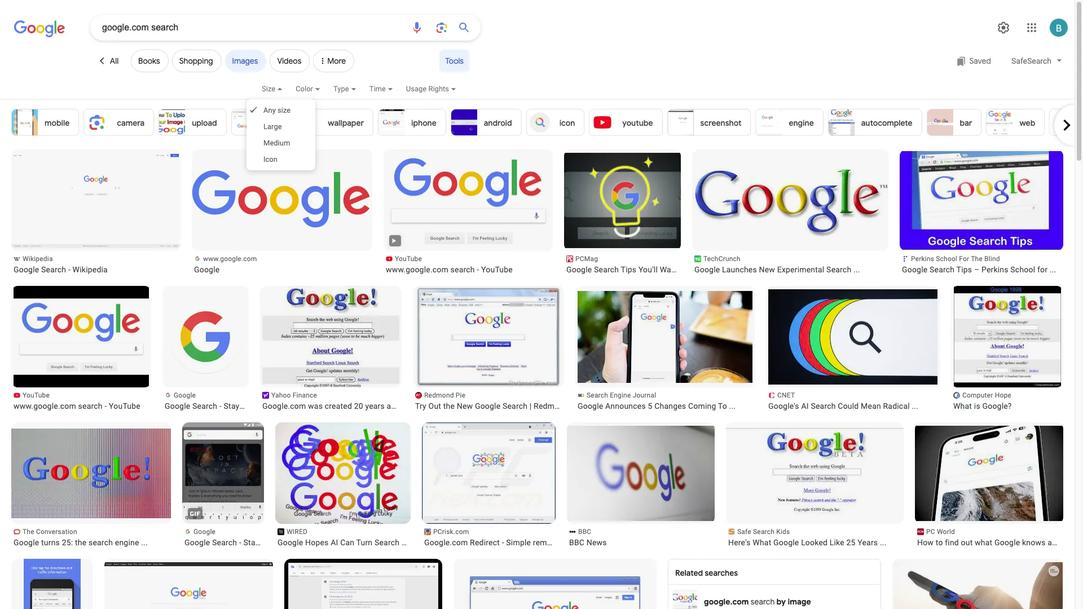 Task type: locate. For each thing, give the bounding box(es) containing it.
google search - stay in the know with ... list item
[[162, 286, 310, 411], [182, 423, 329, 568]]

1 horizontal spatial www.google.com search - youtube image
[[384, 153, 553, 248]]

kids
[[776, 528, 790, 536]]

to right the want
[[681, 265, 688, 274]]

1 horizontal spatial redmond
[[534, 402, 568, 411]]

know down yahoo
[[264, 402, 284, 411]]

bbc for bbc news
[[569, 538, 585, 547]]

the
[[971, 255, 983, 263], [23, 528, 34, 536]]

... inside google's ai search could mean radical changes for your internet experience  - cnet element
[[912, 402, 919, 411]]

0 horizontal spatial in
[[242, 402, 248, 411]]

1 vertical spatial know
[[283, 538, 303, 547]]

0 horizontal spatial redmond
[[424, 392, 454, 399]]

0 horizontal spatial the
[[23, 528, 34, 536]]

1 horizontal spatial ai
[[801, 402, 809, 411]]

1 vertical spatial www.google.com search - youtube list item
[[11, 286, 151, 411]]

people can now get contact info cut from google search results - bbc news element
[[569, 538, 713, 548]]

what left "is"
[[953, 402, 972, 411]]

to down pc world
[[936, 538, 943, 547]]

computer
[[962, 392, 993, 399]]

0 vertical spatial the
[[971, 255, 983, 263]]

1 vertical spatial what
[[753, 538, 771, 547]]

what is google? element
[[953, 401, 1061, 411]]

1 vertical spatial pie
[[570, 402, 582, 411]]

icon link
[[247, 151, 315, 168]]

ai right google's on the right bottom
[[801, 402, 809, 411]]

0 horizontal spatial with
[[286, 402, 301, 411]]

0 horizontal spatial tips
[[621, 265, 637, 274]]

google.com inside list item
[[424, 538, 468, 547]]

1 horizontal spatial tips
[[957, 265, 972, 274]]

1 vertical spatial www.google.com search - youtube
[[14, 402, 140, 411]]

icon link
[[526, 109, 585, 136]]

redmond right "|"
[[534, 402, 568, 411]]

google search - wikipedia image
[[11, 153, 181, 248], [104, 562, 273, 609]]

with down wired
[[306, 538, 321, 547]]

by
[[777, 597, 786, 607]]

logo
[[264, 118, 281, 128]]

try out the new google search | redmond pie list item
[[413, 286, 582, 411]]

school left 'for'
[[936, 255, 957, 263]]

1 horizontal spatial www.google.com search - youtube list item
[[384, 150, 553, 275]]

new
[[759, 265, 775, 274], [457, 402, 473, 411]]

google.com redirect - simple removal instructions, search engine fix  (updated) image
[[422, 423, 556, 524]]

turn
[[356, 538, 373, 547]]

tips left "you'll"
[[621, 265, 637, 274]]

1 vertical spatial to
[[936, 538, 943, 547]]

0 horizontal spatial new
[[457, 402, 473, 411]]

list containing mobile
[[11, 109, 1083, 136]]

1 vertical spatial google search - stay in the know with your google app element
[[184, 538, 329, 548]]

camera
[[117, 118, 145, 128]]

0 vertical spatial google search - stay in the know with your google app element
[[165, 401, 310, 411]]

for
[[1037, 265, 1048, 274]]

- inside list item
[[68, 265, 70, 274]]

google.com was created 20 years ago — here's what it looked like when it  first launched element
[[262, 401, 409, 411]]

google search - stay in the know with your google app image for the google search - stay in the know with your google app element associated with the bottommost google search - stay in the know with ... list item
[[182, 423, 264, 568]]

... inside google launches new experimental search features for tracking your online  purchases, reservations & events from gmail | techcrunch element
[[854, 265, 860, 274]]

engine link
[[756, 109, 824, 136]]

click for video information tooltip
[[390, 237, 399, 245]]

google's ai search could mean radical changes for your internet experience  - cnet image
[[768, 289, 938, 385]]

0 vertical spatial ai
[[801, 402, 809, 411]]

large
[[263, 122, 282, 131]]

hope
[[995, 392, 1011, 399]]

0 vertical spatial google search - wikipedia image
[[11, 153, 181, 248]]

0 horizontal spatial stay
[[224, 402, 239, 411]]

1 horizontal spatial to
[[936, 538, 943, 547]]

bbc up bbc news
[[578, 528, 591, 536]]

2 tips from the left
[[957, 265, 972, 274]]

the conversation
[[23, 528, 77, 536]]

tips for you'll
[[621, 265, 637, 274]]

perkins left 'for'
[[911, 255, 934, 263]]

tips for –
[[957, 265, 972, 274]]

stay
[[224, 402, 239, 411], [243, 538, 259, 547]]

1 vertical spatial bbc
[[569, 538, 585, 547]]

perkins down blind
[[982, 265, 1009, 274]]

here's what google looked like 25 years ago | safer search image
[[726, 428, 904, 519]]

1 vertical spatial new
[[457, 402, 473, 411]]

google search - stay in the know with ... down yahoo
[[165, 402, 310, 411]]

0 horizontal spatial www.google.com search - youtube image
[[14, 286, 149, 388]]

0 horizontal spatial engine
[[115, 538, 139, 547]]

engine
[[610, 392, 631, 399]]

google search - stay in the know with ...
[[165, 402, 310, 411], [184, 538, 329, 547]]

None search field
[[0, 14, 481, 41]]

0 vertical spatial www.google.com
[[203, 255, 257, 263]]

what inside "here's what google looked like 25 years ago | safer search" element
[[753, 538, 771, 547]]

google image
[[192, 169, 372, 232]]

google hopes ai can turn search into a conversation | wired image
[[275, 423, 411, 524]]

1 vertical spatial wikipedia
[[73, 265, 108, 274]]

1 horizontal spatial the
[[971, 255, 983, 263]]

0 horizontal spatial www.google.com
[[14, 402, 76, 411]]

yahoo
[[271, 392, 291, 399]]

0 vertical spatial in
[[242, 402, 248, 411]]

school
[[936, 255, 957, 263], [1011, 265, 1035, 274]]

iphone
[[411, 118, 436, 128]]

1 horizontal spatial with
[[306, 538, 321, 547]]

0 vertical spatial stay
[[224, 402, 239, 411]]

school left for
[[1011, 265, 1035, 274]]

know down wired
[[283, 538, 303, 547]]

the up –
[[971, 255, 983, 263]]

google search - stay in the know with your google app element for the bottommost google search - stay in the know with ... list item
[[184, 538, 329, 548]]

21 google search tips you'll want to learn | pcmag element
[[566, 265, 719, 275]]

0 vertical spatial wikipedia
[[23, 255, 53, 263]]

0 vertical spatial list
[[11, 109, 1083, 136]]

1 horizontal spatial engine
[[789, 118, 814, 128]]

ai
[[801, 402, 809, 411], [331, 538, 338, 547]]

0 vertical spatial new
[[759, 265, 775, 274]]

click to view animated gif image
[[187, 505, 204, 522]]

|
[[530, 402, 532, 411]]

redmond
[[424, 392, 454, 399], [534, 402, 568, 411]]

... inside google turns 25: the search engine revolutionised how we access  information, but will it survive ai? element
[[141, 538, 148, 547]]

could
[[838, 402, 859, 411]]

color
[[296, 85, 313, 93]]

0 vertical spatial www.google.com search - youtube list item
[[384, 150, 553, 275]]

google search tips – perkins school for ... list item
[[900, 150, 1063, 275]]

wikipedia
[[23, 255, 53, 263], [73, 265, 108, 274]]

google.com down yahoo
[[262, 402, 306, 411]]

25
[[847, 538, 856, 547]]

list
[[11, 109, 1083, 136], [0, 150, 1077, 609]]

screenshot
[[700, 118, 742, 128]]

google inside list item
[[14, 538, 39, 547]]

1 vertical spatial the
[[23, 528, 34, 536]]

here's what google looked like 25 years ago | safer search element
[[728, 538, 902, 548]]

safe search kids
[[737, 528, 790, 536]]

books
[[138, 56, 160, 66]]

Search text field
[[102, 18, 403, 37]]

the
[[250, 402, 262, 411], [443, 402, 455, 411], [75, 538, 87, 547], [270, 538, 281, 547]]

new right launches
[[759, 265, 775, 274]]

try out the new google search | redmond pie element
[[415, 401, 582, 411]]

0 vertical spatial perkins
[[911, 255, 934, 263]]

0 vertical spatial www.google.com search - youtube element
[[386, 265, 551, 275]]

with down yahoo finance
[[286, 402, 301, 411]]

1 vertical spatial with
[[306, 538, 321, 547]]

www.google.com search - youtube list item
[[384, 150, 553, 275], [11, 286, 151, 411]]

1 vertical spatial perkins
[[982, 265, 1009, 274]]

1 vertical spatial google.com
[[424, 538, 468, 547]]

conversation
[[36, 528, 77, 536]]

0 horizontal spatial wikipedia
[[23, 255, 53, 263]]

youtube
[[395, 255, 422, 263], [481, 265, 513, 274], [23, 392, 50, 399], [109, 402, 140, 411]]

here's
[[728, 538, 751, 547]]

search inside list item
[[41, 265, 66, 274]]

0 horizontal spatial what
[[753, 538, 771, 547]]

... inside 21 google search tips you'll want to learn | pcmag element
[[712, 265, 719, 274]]

1 vertical spatial stay
[[243, 538, 259, 547]]

0 vertical spatial www.google.com search - youtube
[[386, 265, 513, 274]]

1 vertical spatial list
[[0, 150, 1077, 609]]

safe
[[737, 528, 751, 536]]

google.com for google.com was created 20 years ago ...
[[262, 402, 306, 411]]

1 horizontal spatial www.google.com search - youtube
[[386, 265, 513, 274]]

google hopes ai can turn search into a ... list item
[[275, 423, 431, 548]]

android
[[484, 118, 512, 128]]

next image
[[1056, 114, 1078, 137]]

pie up try out the new google search | redmond pie
[[456, 392, 466, 399]]

google – apps on google play image
[[24, 559, 81, 609]]

1 vertical spatial engine
[[115, 538, 139, 547]]

www.google.com search - youtube
[[386, 265, 513, 274], [14, 402, 140, 411]]

0 vertical spatial school
[[936, 255, 957, 263]]

looked
[[801, 538, 828, 547]]

ago
[[387, 402, 400, 411]]

coming
[[688, 402, 716, 411]]

size
[[262, 85, 275, 93]]

0 vertical spatial know
[[264, 402, 284, 411]]

the inside google search tips – perkins school for ... list item
[[971, 255, 983, 263]]

0 vertical spatial bbc
[[578, 528, 591, 536]]

1 horizontal spatial google.com
[[424, 538, 468, 547]]

2 horizontal spatial www.google.com
[[386, 265, 448, 274]]

- inside list item
[[502, 538, 504, 547]]

screenshot link
[[667, 109, 751, 136]]

1 vertical spatial ai
[[331, 538, 338, 547]]

techcrunch
[[704, 255, 741, 263]]

-
[[68, 265, 70, 274], [477, 265, 479, 274], [105, 402, 107, 411], [219, 402, 222, 411], [239, 538, 241, 547], [502, 538, 504, 547]]

ai left can
[[331, 538, 338, 547]]

usage
[[406, 85, 427, 93]]

what inside what is google? element
[[953, 402, 972, 411]]

0 horizontal spatial school
[[936, 255, 957, 263]]

bbc news list item
[[552, 423, 722, 548]]

stay for the google search - stay in the know with your google app element associated with the bottommost google search - stay in the know with ... list item
[[243, 538, 259, 547]]

search by image image
[[435, 21, 449, 34]]

search inside the google announces 5 changes coming to ... list item
[[587, 392, 608, 399]]

google.com redirect - simple removal instructions, search engine fix  (updated) element
[[424, 538, 571, 548]]

0 horizontal spatial www.google.com search - youtube
[[14, 402, 140, 411]]

0 vertical spatial what
[[953, 402, 972, 411]]

1 horizontal spatial www.google.com search - youtube element
[[386, 265, 551, 275]]

google.com down pcrisk.com
[[424, 538, 468, 547]]

google announces 5 changes coming to mobile search element
[[578, 401, 753, 411]]

tips
[[621, 265, 637, 274], [957, 265, 972, 274]]

google search - stay in the know with your google app element down yahoo
[[165, 401, 310, 411]]

1 horizontal spatial school
[[1011, 265, 1035, 274]]

google search - wikipedia element
[[14, 265, 178, 275]]

into
[[402, 538, 416, 547]]

0 horizontal spatial ai
[[331, 538, 338, 547]]

google search - stay in the know with ... down wired
[[184, 538, 329, 547]]

2 vertical spatial www.google.com
[[14, 402, 76, 411]]

0 horizontal spatial pie
[[456, 392, 466, 399]]

the inside try out the new google search | redmond pie element
[[443, 402, 455, 411]]

app image
[[1050, 109, 1076, 135]]

google search - stay in the know with your google app element down wired
[[184, 538, 329, 548]]

redmond inside try out the new google search | redmond pie element
[[534, 402, 568, 411]]

0 horizontal spatial google.com
[[262, 402, 306, 411]]

google.com was created 20 years ago — here's what it looked like when it  first launched image
[[262, 286, 399, 394]]

1 horizontal spatial wikipedia
[[73, 265, 108, 274]]

5
[[648, 402, 652, 411]]

redmond pie
[[424, 392, 466, 399]]

camera link
[[84, 109, 154, 136]]

logo link
[[231, 109, 290, 136]]

1 tips from the left
[[621, 265, 637, 274]]

bbc left news
[[569, 538, 585, 547]]

google search - stay in the know with your google app element
[[165, 401, 310, 411], [184, 538, 329, 548]]

what is google? image
[[954, 286, 1061, 388]]

what is google? list item
[[951, 286, 1063, 411]]

0 horizontal spatial www.google.com search - youtube element
[[14, 401, 149, 411]]

google.com redirect - simple removal ... list item
[[422, 423, 571, 548]]

1 vertical spatial school
[[1011, 265, 1035, 274]]

... inside "here's what google looked like 25 years ago | safer search" element
[[880, 538, 887, 547]]

what down safe search kids
[[753, 538, 771, 547]]

here's what google looked like 25 years ...
[[728, 538, 887, 547]]

21 google search tips you'll want to learn | pcmag image
[[540, 153, 710, 248]]

0 vertical spatial google search - stay in the know with your google app image
[[165, 296, 247, 377]]

1 horizontal spatial www.google.com
[[203, 255, 257, 263]]

1 vertical spatial google search - stay in the know with your google app image
[[182, 423, 264, 568]]

shopping
[[179, 56, 213, 66]]

google.com redirect - simple removal ...
[[424, 538, 571, 547]]

shopping link
[[172, 50, 221, 72]]

announces
[[605, 402, 646, 411]]

finance
[[293, 392, 317, 399]]

engine
[[789, 118, 814, 128], [115, 538, 139, 547]]

... inside google announces 5 changes coming to mobile search element
[[729, 402, 736, 411]]

1 vertical spatial www.google.com search - youtube image
[[14, 286, 149, 388]]

0 vertical spatial google.com
[[262, 402, 306, 411]]

usage rights
[[406, 85, 449, 93]]

1 vertical spatial www.google.com search - youtube element
[[14, 401, 149, 411]]

how
[[917, 538, 934, 547]]

google.com inside list item
[[262, 402, 306, 411]]

... inside "how to find out what google knows about you | pcworld" element
[[1071, 538, 1077, 547]]

1 vertical spatial www.google.com
[[386, 265, 448, 274]]

google search - stay in the know with your google app image inside google search - stay in the know with ... list item
[[165, 296, 247, 377]]

bar link
[[927, 109, 982, 136]]

1 horizontal spatial what
[[953, 402, 972, 411]]

google search tips – perkins school for the blind image
[[900, 151, 1063, 250]]

1 horizontal spatial stay
[[243, 538, 259, 547]]

saved
[[969, 56, 991, 66]]

new down redmond pie
[[457, 402, 473, 411]]

any
[[263, 106, 276, 115]]

google search tips – perkins school for the blind element
[[902, 265, 1061, 275]]

know
[[264, 402, 284, 411], [283, 538, 303, 547]]

like
[[830, 538, 844, 547]]

1 horizontal spatial perkins
[[982, 265, 1009, 274]]

the left 'conversation'
[[23, 528, 34, 536]]

google search - stay in the know with your google app image
[[165, 296, 247, 377], [182, 423, 264, 568]]

google turns 25: the search engine revolutionised how we access  information, but will it survive ai? image
[[0, 429, 177, 518]]

... inside google search tips – perkins school for the blind element
[[1050, 265, 1056, 274]]

1 vertical spatial redmond
[[534, 402, 568, 411]]

google turns 25: the search engine ... list item
[[0, 423, 177, 548]]

1 horizontal spatial in
[[261, 538, 268, 547]]

google search tips you'll want to learn ... list item
[[540, 150, 719, 275]]

www.google.com search - youtube element
[[386, 265, 551, 275], [14, 401, 149, 411]]

0 horizontal spatial to
[[681, 265, 688, 274]]

cnet
[[777, 392, 795, 399]]

books link
[[131, 50, 168, 72]]

www.google.com search - youtube image
[[384, 153, 553, 248], [14, 286, 149, 388]]

google turns 25: the search engine ...
[[14, 538, 148, 547]]

google launches new experimental search features for tracking your online  purchases, reservations & events from gmail | techcrunch element
[[694, 265, 886, 275]]

the inside list item
[[23, 528, 34, 536]]

people can now get contact info cut from google search results - bbc news image
[[552, 426, 722, 521]]

redmond up out
[[424, 392, 454, 399]]

blind
[[985, 255, 1000, 263]]

tips down 'for'
[[957, 265, 972, 274]]

0 vertical spatial www.google.com search - youtube image
[[384, 153, 553, 248]]

1 horizontal spatial new
[[759, 265, 775, 274]]

0 vertical spatial with
[[286, 402, 301, 411]]

type
[[333, 85, 349, 93]]

related searches
[[675, 568, 738, 578]]

rights
[[428, 85, 449, 93]]

google's ai search could mean radical ... list item
[[766, 286, 940, 411]]

pie right "|"
[[570, 402, 582, 411]]



Task type: vqa. For each thing, say whether or not it's contained in the screenshot.
The Suggest An Edit On 11677 San Vicente Blvd Suite 105
no



Task type: describe. For each thing, give the bounding box(es) containing it.
google search tips – perkins school for ...
[[902, 265, 1056, 274]]

videos
[[277, 56, 301, 66]]

0 vertical spatial pie
[[456, 392, 466, 399]]

engine inside list item
[[115, 538, 139, 547]]

1 vertical spatial in
[[261, 538, 268, 547]]

bbc news
[[569, 538, 607, 547]]

image
[[788, 597, 811, 607]]

0 vertical spatial engine
[[789, 118, 814, 128]]

want
[[660, 265, 678, 274]]

1 vertical spatial google search - stay in the know with ...
[[184, 538, 329, 547]]

0 horizontal spatial www.google.com search - youtube list item
[[11, 286, 151, 411]]

search inside here's what google looked like 25 years ... list item
[[753, 528, 775, 536]]

medium
[[263, 139, 290, 147]]

all link
[[90, 50, 128, 72]]

safesearch
[[1012, 56, 1052, 65]]

icon
[[263, 155, 278, 164]]

www.google.com search - youtube for the topmost www.google.com search - youtube image
[[386, 265, 513, 274]]

0 vertical spatial google search - stay in the know with ...
[[165, 402, 310, 411]]

google's ai search could mean radical changes for your internet experience  - cnet element
[[768, 401, 938, 411]]

time
[[369, 85, 386, 93]]

simple
[[506, 538, 531, 547]]

google announces 5 changes coming to mobile search image
[[578, 291, 753, 383]]

click to view animated gif tooltip
[[187, 505, 204, 522]]

www.google.com search - youtube element for the topmost www.google.com search - youtube image
[[386, 265, 551, 275]]

size button
[[262, 83, 296, 102]]

25:
[[62, 538, 73, 547]]

hopes
[[305, 538, 329, 547]]

web
[[1020, 118, 1035, 128]]

bar
[[960, 118, 972, 128]]

1 horizontal spatial pie
[[570, 402, 582, 411]]

try out the new google search | redmond pie image
[[415, 286, 562, 388]]

how to find out what google knows about ...
[[917, 538, 1077, 547]]

created
[[325, 402, 352, 411]]

list containing related searches
[[0, 150, 1077, 609]]

google launches new experimental search features for tracking your online  purchases, reservations & events from gmail | techcrunch image
[[692, 160, 889, 241]]

... inside google.com was created 20 years ago — here's what it looked like when it  first launched element
[[402, 402, 409, 411]]

20
[[354, 402, 363, 411]]

about
[[1048, 538, 1069, 547]]

android link
[[451, 109, 522, 136]]

google hopes ai can turn search into a ...
[[278, 538, 431, 547]]

upload link
[[159, 109, 227, 136]]

0 horizontal spatial perkins
[[911, 255, 934, 263]]

www.google.com inside google list item
[[203, 255, 257, 263]]

is
[[974, 402, 980, 411]]

autocomplete link
[[828, 109, 922, 136]]

autocomplete
[[861, 118, 913, 128]]

www.google.com search - youtube for the bottom www.google.com search - youtube image
[[14, 402, 140, 411]]

0 vertical spatial to
[[681, 265, 688, 274]]

google search - wikipedia
[[14, 265, 108, 274]]

launches
[[722, 265, 757, 274]]

all
[[110, 56, 119, 66]]

google.com for google.com redirect - simple removal ...
[[424, 538, 468, 547]]

google search: 12 expert tips to search faster and more strategically image
[[894, 562, 1063, 609]]

any size link
[[247, 102, 315, 118]]

saved link
[[951, 50, 997, 72]]

google search - stay in the know with your google app element for the topmost google search - stay in the know with ... list item
[[165, 401, 310, 411]]

0 vertical spatial redmond
[[424, 392, 454, 399]]

... inside google.com redirect - simple removal instructions, search engine fix  (updated) element
[[564, 538, 571, 547]]

how to find out what google knows about you | pcworld element
[[917, 538, 1077, 548]]

google search - wikipedia list item
[[11, 150, 181, 275]]

0 vertical spatial google search - stay in the know with ... list item
[[162, 286, 310, 411]]

radical
[[883, 402, 910, 411]]

color button
[[296, 83, 333, 102]]

searches
[[705, 568, 738, 578]]

google hopes ai can turn search into a conversation | wired element
[[278, 538, 431, 548]]

google?
[[982, 402, 1012, 411]]

–
[[974, 265, 980, 274]]

redirect
[[470, 538, 500, 547]]

google list item
[[192, 150, 372, 275]]

with for the google search - stay in the know with your google app element associated with the bottommost google search - stay in the know with ... list item
[[306, 538, 321, 547]]

learn
[[690, 265, 710, 274]]

here's what google looked like 25 years ... list item
[[726, 423, 904, 548]]

icon
[[559, 118, 575, 128]]

find
[[945, 538, 959, 547]]

google search - stay in the know with your google app image for the topmost google search - stay in the know with ... list item's the google search - stay in the know with your google app element
[[165, 296, 247, 377]]

to
[[718, 402, 727, 411]]

pc world
[[926, 528, 955, 536]]

computer hope
[[962, 392, 1011, 399]]

more button
[[313, 41, 358, 77]]

images
[[232, 56, 258, 66]]

time button
[[369, 83, 406, 102]]

out
[[429, 402, 441, 411]]

mobile
[[45, 118, 70, 128]]

www.google.com for the bottom www.google.com search - youtube image
[[14, 402, 76, 411]]

medium link
[[247, 135, 315, 151]]

wallpaper link
[[295, 109, 374, 136]]

size
[[278, 106, 291, 115]]

click for video information image
[[390, 237, 398, 245]]

google's ai search could mean radical ...
[[768, 402, 919, 411]]

tools button
[[440, 50, 469, 72]]

google launches new experimental search ...
[[694, 265, 860, 274]]

youtube
[[622, 118, 653, 128]]

any size
[[263, 106, 291, 115]]

google announces 5 changes coming to ... list item
[[575, 286, 755, 411]]

yahoo finance
[[271, 392, 317, 399]]

more filters element
[[313, 50, 354, 72]]

google search tips you'll want to learn ...
[[566, 265, 719, 274]]

what is google?
[[953, 402, 1012, 411]]

perkins school for the blind
[[911, 255, 1000, 263]]

changes
[[655, 402, 686, 411]]

1 vertical spatial google search - wikipedia image
[[104, 562, 273, 609]]

www.google.com for the topmost www.google.com search - youtube image
[[386, 265, 448, 274]]

youtube link
[[589, 109, 663, 136]]

you'll
[[639, 265, 658, 274]]

how to find out what google knows about ... list item
[[906, 423, 1077, 548]]

1 vertical spatial google search - stay in the know with ... list item
[[182, 423, 329, 568]]

google.com was created 20 years ago ... list item
[[260, 286, 409, 411]]

quick settings image
[[997, 21, 1010, 34]]

the inside google turns 25: the search engine revolutionised how we access  information, but will it survive ai? element
[[75, 538, 87, 547]]

bbc for bbc
[[578, 528, 591, 536]]

www.google.com search - youtube element for the bottom www.google.com search - youtube image
[[14, 401, 149, 411]]

try
[[415, 402, 426, 411]]

how to find out what google knows about you | pcworld image
[[906, 426, 1075, 521]]

google.com search by image
[[704, 597, 811, 607]]

knows
[[1022, 538, 1046, 547]]

can
[[340, 538, 354, 547]]

... inside google hopes ai can turn search into a conversation | wired element
[[424, 538, 431, 547]]

google launches new experimental search ... list item
[[692, 150, 889, 275]]

make google your homepage – google image
[[454, 577, 657, 609]]

google turns 25: the search engine revolutionised how we access  information, but will it survive ai? element
[[14, 538, 169, 548]]

iphone link
[[378, 109, 446, 136]]

google cloud search: smart business database | google workspace image
[[284, 559, 442, 609]]

go to google home image
[[14, 19, 65, 38]]

with for the topmost google search - stay in the know with ... list item's the google search - stay in the know with your google app element
[[286, 402, 301, 411]]

turns
[[41, 538, 60, 547]]

google element
[[194, 265, 370, 275]]

world
[[937, 528, 955, 536]]

wired
[[287, 528, 307, 536]]

for
[[959, 255, 969, 263]]

stay for the topmost google search - stay in the know with ... list item's the google search - stay in the know with your google app element
[[224, 402, 239, 411]]

mean
[[861, 402, 881, 411]]

pcmag
[[575, 255, 598, 263]]



